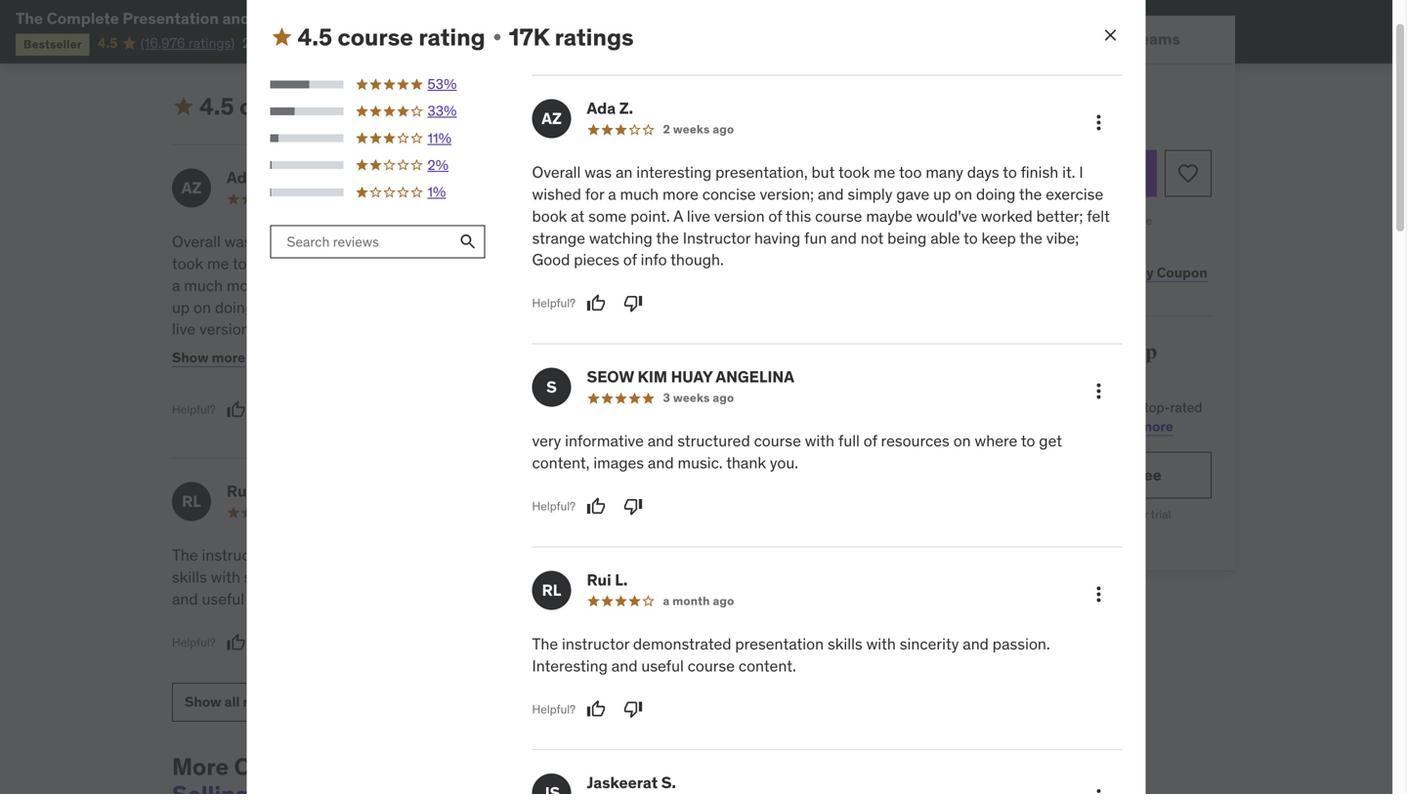 Task type: vqa. For each thing, say whether or not it's contained in the screenshot.


Task type: locate. For each thing, give the bounding box(es) containing it.
accenture
[[617, 22, 679, 40]]

1 horizontal spatial ada z.
[[587, 98, 633, 118]]

1 horizontal spatial live
[[687, 206, 711, 226]]

it. up back
[[1063, 162, 1076, 182]]

& right accenture
[[683, 22, 691, 40]]

1 vertical spatial l.
[[615, 570, 628, 590]]

back
[[1068, 213, 1095, 228]]

ratings for xsmall icon
[[457, 92, 536, 121]]

1 horizontal spatial investment
[[557, 41, 625, 59]]

has right he at the right top
[[822, 22, 843, 40]]

many
[[926, 162, 964, 182], [259, 254, 297, 274]]

facebook down started,
[[172, 60, 232, 78]]

subscribe
[[927, 341, 1018, 365]]

too
[[899, 162, 922, 182], [233, 254, 256, 274]]

0 horizontal spatial version
[[199, 319, 250, 339]]

ago for mark review by seow kim huay angelina as helpful icon
[[713, 391, 734, 406]]

i left the think
[[571, 567, 575, 587]]

0 vertical spatial rating
[[419, 22, 486, 52]]

show
[[172, 25, 209, 42], [172, 349, 209, 367], [185, 693, 221, 711]]

0 horizontal spatial presentation
[[375, 546, 464, 566]]

personal
[[1010, 418, 1064, 435], [1002, 465, 1068, 485]]

investment down consulting
[[557, 41, 625, 59]]

1 show more from the top
[[172, 25, 246, 42]]

0 vertical spatial presentation
[[375, 546, 464, 566]]

content,
[[758, 254, 815, 274], [532, 453, 590, 473]]

rui l.
[[227, 482, 268, 502], [587, 570, 628, 590]]

of inside get this course, plus 11,000+ of our top-rated courses, with personal plan.
[[1106, 399, 1118, 416]]

resources
[[572, 254, 641, 274], [881, 431, 950, 451]]

instructor up mark review by rui l. as helpful icon
[[562, 634, 630, 654]]

1 horizontal spatial resources
[[881, 431, 950, 451]]

0 horizontal spatial watching
[[362, 341, 425, 361]]

s
[[544, 178, 555, 198], [547, 377, 557, 397]]

this inside get this course, plus 11,000+ of our top-rated courses, with personal plan.
[[952, 399, 975, 416]]

33% button
[[270, 102, 486, 121]]

has right 'also' at the top of page
[[221, 22, 243, 40]]

4.5 down complete
[[97, 34, 118, 52]]

0 vertical spatial too
[[899, 162, 922, 182]]

presentation
[[375, 546, 464, 566], [735, 634, 824, 654]]

some up mark review by ada z. as unhelpful icon
[[589, 206, 627, 226]]

point. down "submit search" icon
[[444, 297, 484, 317]]

17k right xsmall icon
[[411, 92, 451, 121]]

jaskeerat up the good,
[[585, 482, 656, 502]]

show more inside button
[[172, 25, 246, 42]]

that down the fund
[[398, 41, 423, 59]]

resources down the get
[[881, 431, 950, 451]]

very up the think
[[574, 546, 604, 566]]

17k ratings
[[509, 22, 634, 52], [411, 92, 536, 121]]

thank up confident
[[726, 453, 766, 473]]

it.
[[1063, 162, 1076, 182], [396, 254, 409, 274]]

0 vertical spatial book
[[532, 206, 567, 226]]

0 vertical spatial very informative and structured course with full of resources on where to get content, images and music. thank you.
[[530, 232, 832, 296]]

xsmall image
[[391, 99, 407, 115]]

resources up mark review by ada z. as unhelpful icon
[[572, 254, 641, 274]]

chris haroun | 1.4 million students | #1 best selling business & finance prof.
[[172, 752, 846, 795]]

0 horizontal spatial &
[[362, 781, 377, 795]]

17k ratings up 11%
[[411, 92, 536, 121]]

1 vertical spatial seow
[[587, 367, 634, 387]]

a month ago
[[663, 594, 735, 609]]

not
[[861, 228, 884, 248], [350, 363, 373, 383]]

apply
[[1117, 264, 1154, 281]]

1 vertical spatial much
[[184, 276, 223, 296]]

1 horizontal spatial some
[[589, 206, 627, 226]]

being
[[888, 228, 927, 248], [377, 363, 416, 383]]

would've
[[917, 206, 978, 226], [402, 319, 463, 339]]

informative up mark review by ada z. as unhelpful icon
[[563, 232, 642, 252]]

0 horizontal spatial you.
[[706, 276, 735, 296]]

show all reviews
[[185, 693, 293, 711]]

s. right mark review by seow kim huay angelina as unhelpful image
[[659, 482, 674, 502]]

instructor
[[683, 228, 751, 248], [172, 363, 240, 383]]

ago for mark review by rui l. as helpful icon
[[713, 594, 735, 609]]

interesting
[[637, 162, 712, 182], [276, 232, 352, 252]]

wished
[[532, 184, 582, 204], [421, 254, 470, 274]]

better;
[[1037, 206, 1083, 226], [227, 341, 274, 361]]

0 vertical spatial useful
[[202, 589, 244, 609]]

this
[[1017, 163, 1045, 183], [786, 206, 812, 226], [271, 319, 297, 339], [952, 399, 975, 416]]

0 vertical spatial seow kim huay angelina
[[585, 168, 792, 188]]

1 vertical spatial ada
[[227, 168, 256, 188]]

mark review by seow kim huay angelina as unhelpful image
[[624, 497, 643, 517]]

4.5 course rating down the ipo. on the left
[[199, 92, 387, 121]]

finish
[[1021, 162, 1059, 182], [355, 254, 392, 274]]

overall
[[532, 162, 581, 182], [172, 232, 221, 252]]

1 vertical spatial resources
[[881, 431, 950, 451]]

that
[[775, 22, 800, 40], [398, 41, 423, 59]]

1 horizontal spatial it.
[[1063, 162, 1076, 182]]

0 vertical spatial days
[[968, 162, 1000, 182]]

month right per
[[1087, 507, 1121, 522]]

0 horizontal spatial ratings
[[457, 92, 536, 121]]

1 vertical spatial maybe
[[351, 319, 398, 339]]

show more for 1st show more button from the bottom
[[172, 349, 246, 367]]

more
[[212, 25, 246, 42], [663, 184, 699, 204], [227, 276, 263, 296], [212, 349, 246, 367], [1140, 418, 1174, 435], [688, 546, 724, 566]]

(16,976 ratings)
[[141, 34, 235, 52]]

an inside he also has work experience at hedge fund giant citadel, consulting firm accenture & several firms that he has started, including an investment firm that had a venture capital investment in facebook several years before the facebook ipo.
[[281, 41, 296, 59]]

info
[[641, 250, 667, 270], [382, 385, 408, 405]]

on
[[955, 184, 973, 204], [645, 254, 663, 274], [194, 297, 211, 317], [954, 431, 971, 451]]

images up mark review by seow kim huay angelina as unhelpful image
[[594, 453, 644, 473]]

0 vertical spatial 2
[[663, 122, 671, 137]]

0 vertical spatial 17k
[[509, 22, 550, 52]]

was inside the it was very good, i feel more confident now when i think about giving presentations.
[[543, 546, 571, 566]]

days up 30-
[[968, 162, 1000, 182]]

show more
[[172, 25, 246, 42], [172, 349, 246, 367]]

the inside he also has work experience at hedge fund giant citadel, consulting firm accenture & several firms that he has started, including an investment firm that had a venture capital investment in facebook several years before the facebook ipo.
[[831, 41, 851, 59]]

0 vertical spatial passion.
[[337, 567, 395, 587]]

| left 1.4
[[513, 752, 520, 782]]

where
[[666, 254, 709, 274], [975, 431, 1018, 451]]

2 horizontal spatial 4.5
[[298, 22, 332, 52]]

3
[[661, 191, 668, 206], [663, 391, 671, 406]]

apply coupon button
[[1112, 253, 1212, 292]]

1 vertical spatial angelina
[[716, 367, 795, 387]]

1 horizontal spatial concise
[[703, 184, 756, 204]]

finish down 1% button
[[355, 254, 392, 274]]

medium image
[[172, 95, 196, 118]]

jaskeerat s. down mark review by rui l. as unhelpful icon
[[587, 773, 676, 793]]

0 vertical spatial z.
[[619, 98, 633, 118]]

1 vertical spatial instructor
[[172, 363, 240, 383]]

0 horizontal spatial has
[[221, 22, 243, 40]]

0 horizontal spatial 4.5
[[97, 34, 118, 52]]

very
[[530, 232, 559, 252], [532, 431, 561, 451], [574, 546, 604, 566]]

0 vertical spatial thank
[[663, 276, 703, 296]]

personal up $20.00 at the right
[[1002, 465, 1068, 485]]

0 horizontal spatial not
[[350, 363, 373, 383]]

0 horizontal spatial 17k
[[411, 92, 451, 121]]

s. right million
[[662, 773, 676, 793]]

angelina
[[713, 168, 792, 188], [716, 367, 795, 387]]

mark review by rui l. as unhelpful image
[[624, 700, 643, 720]]

& right the by
[[362, 781, 377, 795]]

reviews
[[243, 693, 293, 711]]

4.5 course rating for xsmall icon
[[199, 92, 387, 121]]

1 vertical spatial exercise
[[285, 297, 342, 317]]

4.5 right medium icon
[[199, 92, 234, 121]]

17k ratings for xsmall icon
[[411, 92, 536, 121]]

1 horizontal spatial exercise
[[1046, 184, 1104, 204]]

ratings right capital
[[555, 22, 634, 52]]

0 vertical spatial images
[[530, 276, 580, 296]]

1 vertical spatial useful
[[642, 656, 684, 676]]

vibe;
[[1047, 228, 1079, 248], [237, 385, 270, 405]]

0 vertical spatial some
[[589, 206, 627, 226]]

before
[[789, 41, 828, 59]]

started,
[[172, 41, 219, 59]]

you.
[[706, 276, 735, 296], [770, 453, 799, 473]]

it. down 1% button
[[396, 254, 409, 274]]

buy this course button
[[927, 150, 1157, 197]]

investment down experience
[[300, 41, 368, 59]]

| left #1
[[751, 752, 758, 782]]

0 horizontal spatial month
[[673, 594, 710, 609]]

personal inside get this course, plus 11,000+ of our top-rated courses, with personal plan.
[[1010, 418, 1064, 435]]

0 vertical spatial version;
[[760, 184, 814, 204]]

personal down plus
[[1010, 418, 1064, 435]]

2 show more from the top
[[172, 349, 246, 367]]

0 horizontal spatial doing
[[215, 297, 254, 317]]

huay
[[669, 168, 710, 188], [671, 367, 713, 387]]

1 horizontal spatial passion.
[[993, 634, 1051, 654]]

1 horizontal spatial skills
[[828, 634, 863, 654]]

a
[[674, 206, 683, 226], [487, 297, 497, 317]]

1 vertical spatial month
[[673, 594, 710, 609]]

17k for xsmall icon
[[411, 92, 451, 121]]

to
[[1003, 162, 1017, 182], [964, 228, 978, 248], [336, 254, 351, 274], [713, 254, 727, 274], [1022, 341, 1041, 365], [453, 363, 467, 383], [1021, 431, 1036, 451]]

0 vertical spatial overall
[[532, 162, 581, 182]]

submit search image
[[458, 232, 478, 252]]

|
[[513, 752, 520, 782], [751, 752, 758, 782]]

jaskeerat
[[585, 482, 656, 502], [587, 773, 658, 793]]

1 vertical spatial an
[[616, 162, 633, 182]]

courses
[[927, 366, 998, 390]]

very right "submit search" icon
[[530, 232, 559, 252]]

33%
[[428, 102, 457, 120]]

1.4
[[525, 752, 557, 782]]

1 vertical spatial 17k ratings
[[411, 92, 536, 121]]

4.5 course rating for xsmall image
[[298, 22, 486, 52]]

firm down hedge
[[371, 41, 395, 59]]

try personal plan for free
[[977, 465, 1162, 485]]

ratings down venture
[[457, 92, 536, 121]]

0 vertical spatial &
[[683, 22, 691, 40]]

mark review by ada z. as unhelpful image
[[624, 294, 643, 313]]

with inside get this course, plus 11,000+ of our top-rated courses, with personal plan.
[[981, 418, 1007, 435]]

1 vertical spatial having
[[244, 363, 290, 383]]

point. up mark review by ada z. as unhelpful icon
[[631, 206, 670, 226]]

0 vertical spatial having
[[755, 228, 801, 248]]

1 horizontal spatial interesting
[[637, 162, 712, 182]]

very up js
[[532, 431, 561, 451]]

0 horizontal spatial it.
[[396, 254, 409, 274]]

1 horizontal spatial 17k
[[509, 22, 550, 52]]

useful up mark review by rui l. as helpful image
[[202, 589, 244, 609]]

0 vertical spatial took
[[839, 162, 870, 182]]

4.5 course rating up 53% button
[[298, 22, 486, 52]]

0 vertical spatial presentation,
[[716, 162, 808, 182]]

1 horizontal spatial full
[[839, 431, 860, 451]]

thank right mark review by ada z. as unhelpful icon
[[663, 276, 703, 296]]

1 investment from the left
[[300, 41, 368, 59]]

additional actions for review by seow kim huay angelina image
[[1088, 380, 1111, 403]]

seow
[[585, 168, 632, 188], [587, 367, 634, 387]]

think
[[579, 567, 614, 587]]

additional actions for review by rui l. image
[[1088, 583, 1111, 606]]

starting
[[967, 507, 1010, 522]]

you. right mark review by ada z. as unhelpful icon
[[706, 276, 735, 296]]

more inside the it was very good, i feel more confident now when i think about giving presentations.
[[688, 546, 724, 566]]

17k ratings right xsmall image
[[509, 22, 634, 52]]

jaskeerat down mark review by rui l. as unhelpful icon
[[587, 773, 658, 793]]

point.
[[631, 206, 670, 226], [444, 297, 484, 317]]

0 horizontal spatial was
[[225, 232, 252, 252]]

0 vertical spatial simply
[[848, 184, 893, 204]]

firm left accenture
[[590, 22, 614, 40]]

would've down "submit search" icon
[[402, 319, 463, 339]]

17k right xsmall image
[[509, 22, 550, 52]]

a
[[452, 41, 460, 59], [608, 184, 616, 204], [172, 276, 180, 296], [663, 594, 670, 609]]

month down the giving
[[673, 594, 710, 609]]

0 horizontal spatial took
[[172, 254, 203, 274]]

1 horizontal spatial rating
[[419, 22, 486, 52]]

ada z.
[[587, 98, 633, 118], [227, 168, 273, 188]]

though.
[[671, 250, 724, 270], [412, 385, 465, 405]]

exercise up back
[[1046, 184, 1104, 204]]

17k ratings for xsmall image
[[509, 22, 634, 52]]

has
[[221, 22, 243, 40], [822, 22, 843, 40]]

useful up mark review by rui l. as unhelpful icon
[[642, 656, 684, 676]]

try
[[977, 465, 999, 485]]

some down search reviews text field
[[402, 297, 441, 317]]

4.5 right medium image
[[298, 22, 332, 52]]

medium image
[[270, 26, 294, 49]]

1 horizontal spatial images
[[594, 453, 644, 473]]

having
[[755, 228, 801, 248], [244, 363, 290, 383]]

seow kim huay angelina
[[585, 168, 792, 188], [587, 367, 795, 387]]

a inside he also has work experience at hedge fund giant citadel, consulting firm accenture & several firms that he has started, including an investment firm that had a venture capital investment in facebook several years before the facebook ipo.
[[452, 41, 460, 59]]

instructor up mark review by rui l. as helpful image
[[202, 546, 269, 566]]

1 vertical spatial interesting
[[532, 656, 608, 676]]

1 horizontal spatial &
[[683, 22, 691, 40]]

jaskeerat s.
[[585, 482, 674, 502], [587, 773, 676, 793]]

2 vertical spatial for
[[1108, 465, 1129, 485]]

exercise down search reviews text field
[[285, 297, 342, 317]]

0 vertical spatial huay
[[669, 168, 710, 188]]

1 vertical spatial not
[[350, 363, 373, 383]]

much
[[620, 184, 659, 204], [184, 276, 223, 296]]

images left mark review by ada z. as unhelpful icon
[[530, 276, 580, 296]]

strange
[[532, 228, 586, 248], [305, 341, 358, 361]]

me
[[874, 162, 896, 182], [207, 254, 229, 274]]

you. up confident
[[770, 453, 799, 473]]

ago for mark review by ada z. as helpful "image" to the top
[[713, 122, 734, 137]]

1 vertical spatial the instructor demonstrated presentation skills with sincerity and passion. interesting and useful course content.
[[532, 634, 1051, 676]]

several down firms
[[706, 41, 749, 59]]

1 horizontal spatial not
[[861, 228, 884, 248]]

1 vertical spatial show more
[[172, 349, 246, 367]]

it
[[530, 546, 540, 566]]

informative up mark review by seow kim huay angelina as helpful icon
[[565, 431, 644, 451]]

days down 1% button
[[301, 254, 333, 274]]

1 horizontal spatial but
[[812, 162, 835, 182]]

az down medium icon
[[182, 178, 202, 198]]

1 vertical spatial ratings
[[457, 92, 536, 121]]

plan
[[1071, 465, 1104, 485]]

jaskeerat s. up the good,
[[585, 482, 674, 502]]

0 horizontal spatial az
[[182, 178, 202, 198]]

show more for 2nd show more button from the bottom of the page
[[172, 25, 246, 42]]

17k for xsmall image
[[509, 22, 550, 52]]

that left he at the right top
[[775, 22, 800, 40]]

1 vertical spatial &
[[362, 781, 377, 795]]

0 vertical spatial version
[[714, 206, 765, 226]]

at inside starting at $20.00 per month after trial cancel anytime
[[1012, 507, 1023, 522]]

i left feel
[[650, 546, 655, 566]]

& inside chris haroun | 1.4 million students | #1 best selling business & finance prof.
[[362, 781, 377, 795]]

worked
[[981, 206, 1033, 226], [172, 341, 224, 361]]

0 vertical spatial music.
[[614, 276, 659, 296]]

1 horizontal spatial took
[[839, 162, 870, 182]]

1 horizontal spatial ratings
[[555, 22, 634, 52]]

facebook down accenture
[[643, 41, 703, 59]]

mark review by ada z. as helpful image
[[587, 294, 606, 313], [226, 400, 246, 420]]

days
[[968, 162, 1000, 182], [301, 254, 333, 274]]

instructor
[[202, 546, 269, 566], [562, 634, 630, 654]]

feel
[[658, 546, 685, 566]]

2 | from the left
[[751, 752, 758, 782]]

1 vertical spatial concise
[[266, 276, 320, 296]]

1 vertical spatial many
[[259, 254, 297, 274]]

1 horizontal spatial vibe;
[[1047, 228, 1079, 248]]

would've left 30-
[[917, 206, 978, 226]]

several left firms
[[695, 22, 738, 40]]

facebook
[[643, 41, 703, 59], [172, 60, 232, 78]]

and
[[222, 8, 250, 28], [818, 184, 844, 204], [831, 228, 857, 248], [645, 232, 671, 252], [382, 276, 408, 296], [584, 276, 610, 296], [320, 363, 346, 383], [648, 431, 674, 451], [648, 453, 674, 473], [307, 567, 333, 587], [172, 589, 198, 609], [963, 634, 989, 654], [612, 656, 638, 676]]

prof.
[[475, 781, 529, 795]]

az down capital
[[542, 108, 562, 129]]

1 horizontal spatial info
[[641, 250, 667, 270]]

teams
[[1133, 29, 1181, 49]]

our
[[1122, 399, 1141, 416]]

work
[[246, 22, 276, 40]]

az
[[542, 108, 562, 129], [182, 178, 202, 198]]

guarantee
[[1098, 213, 1153, 228]]

1 vertical spatial skills
[[828, 634, 863, 654]]

1 horizontal spatial useful
[[642, 656, 684, 676]]

finish right 'buy' at right top
[[1021, 162, 1059, 182]]



Task type: describe. For each thing, give the bounding box(es) containing it.
1% button
[[270, 183, 486, 202]]

0 horizontal spatial many
[[259, 254, 297, 274]]

0 horizontal spatial get
[[731, 254, 754, 274]]

0 horizontal spatial facebook
[[172, 60, 232, 78]]

1 vertical spatial good
[[273, 385, 311, 405]]

0 vertical spatial was
[[585, 162, 612, 182]]

udemy's
[[1045, 341, 1123, 365]]

firms
[[741, 22, 772, 40]]

0 vertical spatial strange
[[532, 228, 586, 248]]

buy
[[985, 163, 1013, 183]]

1 vertical spatial full
[[839, 431, 860, 451]]

business
[[255, 781, 357, 795]]

selling
[[172, 781, 250, 795]]

2% button
[[270, 156, 486, 175]]

1 vertical spatial felt
[[278, 341, 301, 361]]

0 vertical spatial 3 weeks ago
[[661, 191, 732, 206]]

top-
[[1144, 399, 1171, 416]]

month inside starting at $20.00 per month after trial cancel anytime
[[1087, 507, 1121, 522]]

hedge
[[365, 22, 404, 40]]

experience
[[279, 22, 346, 40]]

1 horizontal spatial a
[[674, 206, 683, 226]]

access
[[1084, 237, 1122, 253]]

citadel,
[[472, 22, 519, 40]]

0 vertical spatial vibe;
[[1047, 228, 1079, 248]]

1 vertical spatial music.
[[678, 453, 723, 473]]

4.5 for medium icon
[[199, 92, 234, 121]]

show for 2nd show more button from the bottom of the page
[[172, 25, 209, 42]]

1 vertical spatial live
[[172, 319, 196, 339]]

1 horizontal spatial rui l.
[[587, 570, 628, 590]]

1 vertical spatial for
[[474, 254, 493, 274]]

0 horizontal spatial finish
[[355, 254, 392, 274]]

11% button
[[270, 129, 486, 148]]

close modal image
[[1101, 25, 1121, 45]]

personal inside the try personal plan for free link
[[1002, 465, 1068, 485]]

0 horizontal spatial thank
[[663, 276, 703, 296]]

now
[[798, 546, 827, 566]]

1 vertical spatial version;
[[324, 276, 378, 296]]

1 horizontal spatial instructor
[[562, 634, 630, 654]]

rating for xsmall image
[[419, 22, 486, 52]]

2 has from the left
[[822, 22, 843, 40]]

i up back
[[1080, 162, 1084, 182]]

1 horizontal spatial up
[[934, 184, 951, 204]]

more
[[172, 752, 229, 782]]

1 vertical spatial info
[[382, 385, 408, 405]]

anytime
[[1068, 532, 1110, 547]]

presentation
[[123, 8, 219, 28]]

ratings for xsmall image
[[555, 22, 634, 52]]

1 horizontal spatial felt
[[1087, 206, 1110, 226]]

1 has from the left
[[221, 22, 243, 40]]

public
[[254, 8, 301, 28]]

get this course, plus 11,000+ of our top-rated courses, with personal plan.
[[927, 399, 1203, 435]]

1 show more button from the top
[[172, 14, 265, 54]]

0 vertical spatial for
[[585, 184, 604, 204]]

1%
[[428, 183, 446, 201]]

best
[[794, 752, 846, 782]]

(16,976
[[141, 34, 185, 52]]

0 vertical spatial it.
[[1063, 162, 1076, 182]]

0 vertical spatial facebook
[[643, 41, 703, 59]]

xsmall image
[[490, 30, 505, 45]]

confident
[[728, 546, 794, 566]]

1 horizontal spatial 2 weeks ago
[[663, 122, 734, 137]]

1 vertical spatial better;
[[227, 341, 274, 361]]

0 vertical spatial mark review by ada z. as helpful image
[[587, 294, 606, 313]]

complete
[[47, 8, 119, 28]]

about
[[618, 567, 658, 587]]

0 horizontal spatial exercise
[[285, 297, 342, 317]]

0 horizontal spatial z.
[[259, 168, 273, 188]]

consulting
[[523, 22, 586, 40]]

course
[[443, 8, 496, 28]]

the complete presentation and public speaking/speech course
[[16, 8, 496, 28]]

0 vertical spatial keep
[[982, 228, 1016, 248]]

0 vertical spatial instructor
[[202, 546, 269, 566]]

1 horizontal spatial content.
[[739, 656, 796, 676]]

1 vertical spatial jaskeerat
[[587, 773, 658, 793]]

venture
[[463, 41, 509, 59]]

speaking/speech
[[305, 8, 440, 28]]

additional actions for review by ada z. image
[[1088, 111, 1111, 135]]

2%
[[428, 156, 449, 174]]

per
[[1067, 507, 1084, 522]]

free
[[1132, 465, 1162, 485]]

& inside he also has work experience at hedge fund giant citadel, consulting firm accenture & several firms that he has started, including an investment firm that had a venture capital investment in facebook several years before the facebook ipo.
[[683, 22, 691, 40]]

mark review by seow kim huay angelina as helpful image
[[587, 497, 606, 517]]

1 vertical spatial informative
[[565, 431, 644, 451]]

1 horizontal spatial wished
[[532, 184, 582, 204]]

this inside button
[[1017, 163, 1045, 183]]

0 vertical spatial very
[[530, 232, 559, 252]]

to inside subscribe to udemy's top courses
[[1022, 341, 1041, 365]]

0 vertical spatial structured
[[675, 232, 748, 252]]

0 vertical spatial jaskeerat
[[585, 482, 656, 502]]

1 vertical spatial but
[[452, 232, 475, 252]]

1 vertical spatial simply
[[412, 276, 457, 296]]

0 vertical spatial able
[[931, 228, 960, 248]]

had
[[426, 41, 449, 59]]

learn more
[[1101, 418, 1174, 435]]

0 vertical spatial good
[[532, 250, 570, 270]]

years
[[753, 41, 785, 59]]

at inside he also has work experience at hedge fund giant citadel, consulting firm accenture & several firms that he has started, including an investment firm that had a venture capital investment in facebook several years before the facebook ipo.
[[350, 22, 362, 40]]

1 horizontal spatial having
[[755, 228, 801, 248]]

chris
[[363, 752, 421, 782]]

giant
[[438, 22, 469, 40]]

teams tab list
[[903, 16, 1236, 65]]

very inside the it was very good, i feel more confident now when i think about giving presentations.
[[574, 546, 604, 566]]

0 horizontal spatial rui
[[227, 482, 251, 502]]

finance
[[382, 781, 470, 795]]

full
[[1017, 237, 1036, 253]]

1 vertical spatial s
[[547, 377, 557, 397]]

0 horizontal spatial keep
[[172, 385, 206, 405]]

0 vertical spatial many
[[926, 162, 964, 182]]

$20.00
[[1026, 507, 1065, 522]]

1 horizontal spatial point.
[[631, 206, 670, 226]]

0 horizontal spatial up
[[172, 297, 190, 317]]

cancel
[[1029, 532, 1065, 547]]

0 vertical spatial seow
[[585, 168, 632, 188]]

learn more link
[[1101, 418, 1174, 435]]

get
[[927, 399, 949, 416]]

1 vertical spatial s.
[[662, 773, 676, 793]]

day
[[1005, 213, 1026, 228]]

he
[[172, 22, 190, 40]]

show for show all reviews button
[[185, 693, 221, 711]]

0 horizontal spatial presentation,
[[355, 232, 448, 252]]

1 vertical spatial huay
[[671, 367, 713, 387]]

215,321 students
[[242, 34, 345, 52]]

starting at $20.00 per month after trial cancel anytime
[[967, 507, 1171, 547]]

1 vertical spatial get
[[1039, 431, 1063, 451]]

bestseller
[[23, 37, 82, 52]]

53% button
[[270, 75, 486, 94]]

courses
[[234, 752, 325, 782]]

1 vertical spatial several
[[706, 41, 749, 59]]

learn
[[1101, 418, 1137, 435]]

wishlist image
[[1177, 162, 1200, 185]]

0 vertical spatial finish
[[1021, 162, 1059, 182]]

0 horizontal spatial rui l.
[[227, 482, 268, 502]]

0 horizontal spatial having
[[244, 363, 290, 383]]

11,000+
[[1055, 399, 1103, 416]]

0 horizontal spatial images
[[530, 276, 580, 296]]

0 vertical spatial worked
[[981, 206, 1033, 226]]

0 horizontal spatial fun
[[294, 363, 316, 383]]

1 vertical spatial book
[[346, 297, 381, 317]]

i down 1% button
[[413, 254, 417, 274]]

also
[[193, 22, 218, 40]]

course inside button
[[1049, 163, 1099, 183]]

30-day money-back guarantee full lifetime access apply coupon
[[986, 213, 1208, 281]]

0 horizontal spatial gave
[[461, 276, 494, 296]]

money-
[[1028, 213, 1068, 228]]

presentations.
[[708, 567, 808, 587]]

30-
[[986, 213, 1005, 228]]

haroun
[[427, 752, 508, 782]]

mark review by rui l. as helpful image
[[587, 700, 606, 720]]

he also has work experience at hedge fund giant citadel, consulting firm accenture & several firms that he has started, including an investment firm that had a venture capital investment in facebook several years before the facebook ipo.
[[172, 22, 851, 78]]

students
[[643, 752, 746, 782]]

courses,
[[927, 418, 978, 435]]

1 vertical spatial very informative and structured course with full of resources on where to get content, images and music. thank you.
[[532, 431, 1063, 473]]

4.5 for medium image
[[298, 22, 332, 52]]

rated
[[1171, 399, 1203, 416]]

0 horizontal spatial much
[[184, 276, 223, 296]]

ipo.
[[235, 60, 261, 78]]

1 horizontal spatial where
[[975, 431, 1018, 451]]

1 | from the left
[[513, 752, 520, 782]]

mark review by rui l. as helpful image
[[226, 633, 246, 653]]

2 investment from the left
[[557, 41, 625, 59]]

1 horizontal spatial rl
[[542, 580, 561, 600]]

he
[[803, 22, 818, 40]]

show for 1st show more button from the bottom
[[172, 349, 209, 367]]

2 vertical spatial the
[[532, 634, 558, 654]]

#1
[[763, 752, 789, 782]]

ratings)
[[189, 34, 235, 52]]

all
[[225, 693, 240, 711]]

1 horizontal spatial too
[[899, 162, 922, 182]]

plan.
[[1067, 418, 1097, 435]]

1 vertical spatial ada z.
[[227, 168, 273, 188]]

1 horizontal spatial would've
[[917, 206, 978, 226]]

1 horizontal spatial pieces
[[574, 250, 620, 270]]

0 vertical spatial fun
[[805, 228, 827, 248]]

good,
[[607, 546, 647, 566]]

0 horizontal spatial strange
[[305, 341, 358, 361]]

coupon
[[1157, 264, 1208, 281]]

additional actions for review by jaskeerat s. image
[[1088, 786, 1111, 795]]

1 vertical spatial very
[[532, 431, 561, 451]]

buy this course
[[985, 163, 1099, 183]]

show all reviews button
[[172, 683, 306, 722]]

0 vertical spatial demonstrated
[[273, 546, 371, 566]]

1 horizontal spatial firm
[[590, 22, 614, 40]]

1 vertical spatial thank
[[726, 453, 766, 473]]

million
[[562, 752, 638, 782]]

after
[[1124, 507, 1149, 522]]

rating for xsmall icon
[[320, 92, 387, 121]]

1 horizontal spatial though.
[[671, 250, 724, 270]]

2 show more button from the top
[[172, 339, 246, 378]]

215,321
[[242, 34, 288, 52]]

1 vertical spatial passion.
[[993, 634, 1051, 654]]

giving
[[662, 567, 704, 587]]

js
[[541, 492, 558, 512]]

1 horizontal spatial book
[[532, 206, 567, 226]]

0 vertical spatial informative
[[563, 232, 642, 252]]

teams button
[[1078, 16, 1236, 63]]

1 vertical spatial being
[[377, 363, 416, 383]]

Search reviews text field
[[270, 225, 452, 259]]

0 vertical spatial rl
[[182, 492, 201, 512]]



